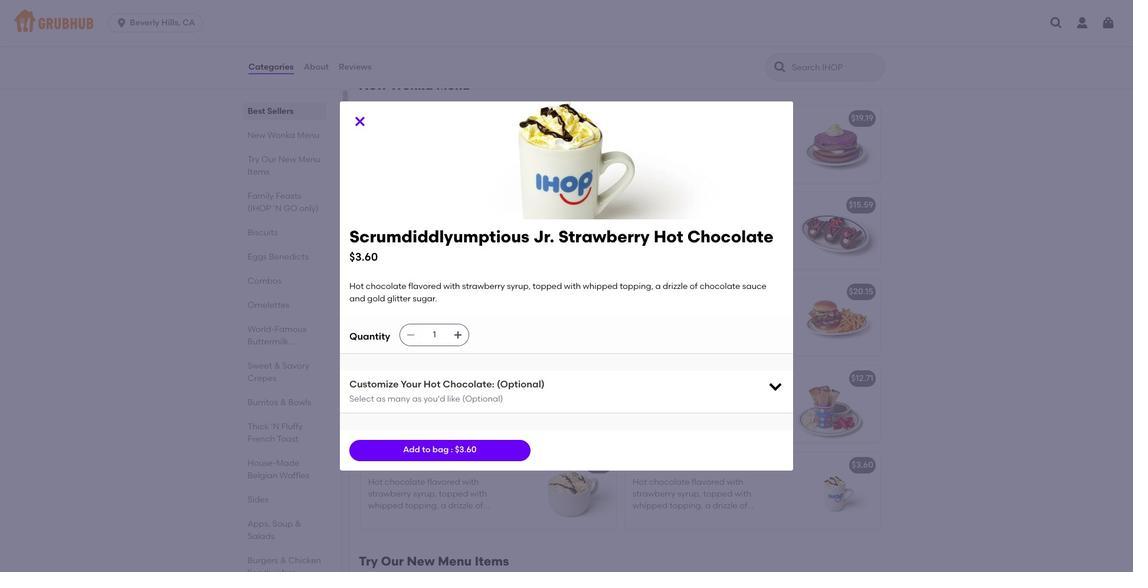 Task type: locate. For each thing, give the bounding box(es) containing it.
1 horizontal spatial our
[[381, 555, 404, 569]]

0 horizontal spatial topping
[[460, 253, 491, 263]]

mousse
[[633, 154, 664, 164], [368, 241, 399, 251]]

scrumdiddlyumptious jr. strawberry hot chocolate
[[633, 461, 843, 471]]

svg image
[[1050, 16, 1064, 30], [116, 17, 128, 29], [406, 331, 416, 340], [454, 331, 463, 340]]

1 horizontal spatial layered
[[633, 142, 663, 152]]

$15.59 for tacos
[[849, 200, 874, 210]]

buttermilk inside two purple buttermilk pancakes layered with creamy cheesecake mousse & topped with purple cream cheese icing, whipped topping and gold glitter sugar.
[[414, 217, 455, 227]]

creamy inside two purple buttermilk pancakes layered with creamy cheesecake mousse & topped with purple cream cheese icing, whipped topping and gold glitter sugar.
[[419, 229, 450, 239]]

svg image inside beverly hills, ca button
[[116, 17, 128, 29]]

1 horizontal spatial $15.59
[[849, 200, 874, 210]]

0 vertical spatial cheesecake
[[716, 142, 765, 152]]

1 vertical spatial layered
[[368, 229, 398, 239]]

cheese inside four purple buttermilk pancakes layered with creamy cheesecake mousse & topped with purple cream cheese icing, whipped topping and gold glitter sugar.
[[633, 166, 662, 176]]

1 vertical spatial topping
[[460, 253, 491, 263]]

chocolate inside sliced french toast with a side of strawberries, banana and chocolate dipping sauce.
[[738, 403, 779, 413]]

topping inside two purple buttermilk pancakes layered with creamy cheesecake mousse & topped with purple cream cheese icing, whipped topping and gold glitter sugar.
[[460, 253, 491, 263]]

1 vertical spatial -
[[513, 200, 516, 210]]

topped inside two purple buttermilk pancakes layered with creamy cheesecake mousse & topped with purple cream cheese icing, whipped topping and gold glitter sugar.
[[410, 241, 439, 251]]

drizzle down scrumdiddlyumptious jr. strawberry hot chocolate
[[713, 502, 738, 512]]

wonka's up enjoy
[[368, 114, 403, 124]]

1 vertical spatial try our new menu items
[[359, 555, 509, 569]]

svg image
[[1102, 16, 1116, 30], [353, 115, 367, 129], [768, 378, 784, 395]]

$15.59 for biscuit
[[585, 287, 609, 297]]

- left (full
[[777, 114, 781, 124]]

2 horizontal spatial pancakes
[[736, 114, 775, 124]]

cream inside warm and flaky buttermilk biscuit split and filled with creamy cheesecake mousse, a mixed berry topping, topped with purple cream cheese icing and powdered sugar.
[[482, 340, 509, 350]]

powdered
[[439, 352, 479, 362]]

add to bag : $3.60
[[403, 446, 477, 456]]

0 vertical spatial combos
[[405, 114, 439, 124]]

salads
[[248, 532, 275, 542]]

0 horizontal spatial layered
[[368, 229, 398, 239]]

2 vertical spatial cheese
[[368, 352, 397, 362]]

topping,
[[620, 282, 654, 292], [368, 340, 402, 350], [405, 502, 439, 512], [670, 502, 704, 512]]

2 vertical spatial creamy
[[445, 316, 475, 326]]

1 horizontal spatial mousse
[[633, 154, 664, 164]]

cheese inside two purple buttermilk pancakes layered with creamy cheesecake mousse & topped with purple cream cheese icing, whipped topping and gold glitter sugar.
[[368, 253, 397, 263]]

cream inside two purple buttermilk pancakes layered with creamy cheesecake mousse & topped with purple cream cheese icing, whipped topping and gold glitter sugar.
[[488, 241, 514, 251]]

& right sweet
[[275, 361, 281, 371]]

of right side
[[756, 391, 764, 401]]

best sellers
[[248, 106, 294, 116]]

icing, up "daydream berry biscuit"
[[399, 253, 421, 263]]

sandwiches
[[248, 569, 296, 573]]

& inside four purple buttermilk pancakes layered with creamy cheesecake mousse & topped with purple cream cheese icing, whipped topping and gold glitter sugar.
[[666, 154, 672, 164]]

as down your
[[412, 395, 422, 405]]

whipped
[[687, 166, 722, 176], [423, 253, 458, 263], [583, 282, 618, 292], [368, 502, 403, 512], [633, 502, 668, 512]]

mousse for two
[[368, 241, 399, 251]]

chocolate:
[[443, 379, 495, 390]]

syrup, up the berry
[[507, 282, 531, 292]]

1 horizontal spatial combos
[[405, 114, 439, 124]]

(optional) up pancake,
[[497, 379, 545, 390]]

creamy down wonka's perfectly purple pancakes - (short stack)
[[419, 229, 450, 239]]

1 horizontal spatial pancakes
[[724, 130, 763, 140]]

0 horizontal spatial $19.19
[[584, 114, 606, 124]]

$3.60
[[350, 250, 378, 264], [455, 446, 477, 456], [852, 461, 874, 471]]

with
[[368, 142, 385, 152], [665, 142, 682, 152], [706, 154, 722, 164], [400, 229, 417, 239], [441, 241, 458, 251], [444, 282, 460, 292], [564, 282, 581, 292], [426, 316, 443, 326], [436, 340, 452, 350], [711, 391, 728, 401], [463, 478, 479, 488], [727, 478, 744, 488], [471, 490, 487, 500], [735, 490, 752, 500]]

gold inside four purple buttermilk pancakes layered with creamy cheesecake mousse & topped with purple cream cheese icing, whipped topping and gold glitter sugar.
[[633, 178, 651, 188]]

scrumdiddlyumptious jr. strawberry hot chocolate image
[[793, 453, 881, 530]]

chocolate for scrumdiddlyumptious jr. strawberry hot chocolate $3.60
[[688, 227, 774, 247]]

0 horizontal spatial icing,
[[399, 253, 421, 263]]

pancakes down buttermilk
[[248, 350, 287, 360]]

strawberry for scrumdiddlyumptious strawberry hot chocolate
[[368, 490, 411, 500]]

1 vertical spatial items
[[475, 555, 509, 569]]

glitter down scrumdiddlyumptious jr. strawberry hot chocolate
[[740, 513, 763, 524]]

0 horizontal spatial stack)
[[545, 200, 571, 210]]

0 vertical spatial (optional)
[[497, 379, 545, 390]]

0 horizontal spatial pancakes
[[457, 217, 497, 227]]

buttermilk down wonka's perfectly purple pancakes - (full stack)
[[681, 130, 722, 140]]

french inside thick 'n fluffy french toast
[[248, 435, 276, 445]]

0 horizontal spatial drizzle
[[448, 502, 474, 512]]

cheese down quantity
[[368, 352, 397, 362]]

glitter up daydream
[[388, 265, 412, 275]]

try
[[248, 155, 260, 165], [359, 555, 378, 569]]

burritos
[[248, 398, 279, 408]]

icing, inside two purple buttermilk pancakes layered with creamy cheesecake mousse & topped with purple cream cheese icing, whipped topping and gold glitter sugar.
[[399, 253, 421, 263]]

$15.59
[[849, 200, 874, 210], [585, 287, 609, 297]]

0 vertical spatial jr.
[[534, 227, 555, 247]]

0 horizontal spatial as
[[376, 395, 386, 405]]

cream down the berry
[[482, 340, 509, 350]]

chocolate
[[366, 282, 407, 292], [700, 282, 741, 292], [738, 403, 779, 413], [385, 478, 426, 488], [650, 478, 690, 488], [368, 513, 409, 524], [633, 513, 674, 524]]

scrumdiddlyumptious strawberry hot chocolate
[[368, 461, 566, 471]]

strawberry inside scrumdiddlyumptious jr. strawberry hot chocolate $3.60
[[559, 227, 650, 247]]

& up sandwiches
[[281, 556, 287, 566]]

1 vertical spatial perfectly
[[405, 200, 441, 210]]

scrumdiddlyumptious
[[350, 227, 530, 247], [368, 461, 458, 471], [633, 461, 722, 471]]

fantastical wonka burger image
[[793, 280, 881, 356]]

0 horizontal spatial combos
[[248, 276, 282, 286]]

mousse inside four purple buttermilk pancakes layered with creamy cheesecake mousse & topped with purple cream cheese icing, whipped topping and gold glitter sugar.
[[633, 154, 664, 164]]

stack) right (full
[[802, 114, 828, 124]]

buttermilk down wonka's perfectly purple pancakes - (short stack)
[[414, 217, 455, 227]]

cheesecake down wonka's perfectly purple pancakes - (full stack)
[[716, 142, 765, 152]]

items inside the try our new menu items
[[248, 167, 270, 177]]

topped up berry
[[410, 241, 439, 251]]

purple right four
[[653, 130, 679, 140]]

scrumdiddlyumptious for scrumdiddlyumptious strawberry hot chocolate
[[368, 461, 458, 471]]

four
[[633, 130, 651, 140]]

0 horizontal spatial strawberry
[[368, 490, 411, 500]]

topping inside four purple buttermilk pancakes layered with creamy cheesecake mousse & topped with purple cream cheese icing, whipped topping and gold glitter sugar.
[[724, 166, 756, 176]]

1
[[368, 391, 371, 401], [513, 391, 516, 401], [433, 403, 436, 413], [504, 403, 507, 413]]

of
[[690, 282, 698, 292], [756, 391, 764, 401], [476, 502, 483, 512], [740, 502, 748, 512]]

mousse down the two on the top left of page
[[368, 241, 399, 251]]

hot chocolate flavored with strawberry syrup, topped with whipped topping, a drizzle of chocolate sauce and gold glitter sugar. down scrumdiddlyumptious jr. strawberry hot chocolate $3.60
[[350, 282, 769, 304]]

& inside the apps, soup & salads
[[295, 520, 302, 530]]

strawberries,
[[633, 403, 685, 413]]

0 vertical spatial 'n
[[274, 204, 282, 214]]

0 vertical spatial stack)
[[802, 114, 828, 124]]

gold inside two purple buttermilk pancakes layered with creamy cheesecake mousse & topped with purple cream cheese icing, whipped topping and gold glitter sugar.
[[368, 265, 386, 275]]

as down "customize"
[[376, 395, 386, 405]]

buttermilk
[[248, 337, 289, 347]]

hot chocolate flavored with strawberry syrup, topped with whipped topping, a drizzle of chocolate sauce and gold glitter sugar. down scrumdiddlyumptious strawberry hot chocolate
[[368, 478, 499, 536]]

layered down four
[[633, 142, 663, 152]]

chocolate for scrumdiddlyumptious jr. strawberry hot chocolate
[[800, 461, 843, 471]]

0 horizontal spatial $3.60
[[350, 250, 378, 264]]

mousse down four
[[633, 154, 664, 164]]

drizzle down scrumdiddlyumptious strawberry hot chocolate
[[448, 502, 474, 512]]

'n
[[274, 204, 282, 214], [271, 422, 280, 432]]

toast
[[689, 391, 709, 401]]

french up strawberries, on the right of page
[[659, 391, 687, 401]]

1 vertical spatial $3.60
[[455, 446, 477, 456]]

2 horizontal spatial sauce
[[743, 282, 767, 292]]

scrumdiddlyumptious down add
[[368, 461, 458, 471]]

new
[[407, 130, 424, 140]]

try inside the try our new menu items
[[248, 155, 260, 165]]

1 horizontal spatial stack)
[[802, 114, 828, 124]]

0 vertical spatial try our new menu items
[[248, 155, 321, 177]]

stack)
[[802, 114, 828, 124], [545, 200, 571, 210]]

2 $19.19 from the left
[[852, 114, 874, 124]]

beverly hills, ca
[[130, 18, 195, 28]]

0 horizontal spatial items
[[248, 167, 270, 177]]

& up "daydream berry biscuit"
[[401, 241, 408, 251]]

pancakes left (full
[[736, 114, 775, 124]]

2 vertical spatial jr.
[[724, 461, 734, 471]]

pancake,
[[473, 391, 511, 401]]

buttermilk down biscuit
[[434, 304, 475, 314]]

buttermilk inside warm and flaky buttermilk biscuit split and filled with creamy cheesecake mousse, a mixed berry topping, topped with purple cream cheese icing and powdered sugar.
[[434, 304, 475, 314]]

buttermilk for two
[[414, 217, 455, 227]]

layered down the two on the top left of page
[[368, 229, 398, 239]]

topping
[[724, 166, 756, 176], [460, 253, 491, 263]]

layered inside four purple buttermilk pancakes layered with creamy cheesecake mousse & topped with purple cream cheese icing, whipped topping and gold glitter sugar.
[[633, 142, 663, 152]]

syrup, down scrumdiddlyumptious jr. strawberry hot chocolate
[[678, 490, 702, 500]]

topped inside warm and flaky buttermilk biscuit split and filled with creamy cheesecake mousse, a mixed berry topping, topped with purple cream cheese icing and powdered sugar.
[[404, 340, 434, 350]]

icing, inside four purple buttermilk pancakes layered with creamy cheesecake mousse & topped with purple cream cheese icing, whipped topping and gold glitter sugar.
[[664, 166, 685, 176]]

and inside enjoy our new wonka entrées, paired with eggs*, meat and hash browns.
[[437, 142, 453, 152]]

sugar. inside warm and flaky buttermilk biscuit split and filled with creamy cheesecake mousse, a mixed berry topping, topped with purple cream cheese icing and powdered sugar.
[[481, 352, 506, 362]]

1 vertical spatial french
[[248, 435, 276, 445]]

& right soup
[[295, 520, 302, 530]]

layered for two
[[368, 229, 398, 239]]

1 vertical spatial our
[[381, 555, 404, 569]]

sauce
[[743, 282, 767, 292], [411, 513, 435, 524], [676, 513, 700, 524]]

menu
[[436, 78, 470, 93], [298, 131, 320, 141], [299, 155, 321, 165], [438, 555, 472, 569]]

0 horizontal spatial svg image
[[353, 115, 367, 129]]

perfectly up egg, at the bottom of the page
[[409, 391, 444, 401]]

of inside sliced french toast with a side of strawberries, banana and chocolate dipping sauce.
[[756, 391, 764, 401]]

perfectly up two purple buttermilk pancakes layered with creamy cheesecake mousse & topped with purple cream cheese icing, whipped topping and gold glitter sugar.
[[405, 200, 441, 210]]

combos up new
[[405, 114, 439, 124]]

link
[[405, 415, 418, 425]]

drizzle left burger
[[663, 282, 688, 292]]

2 horizontal spatial drizzle
[[713, 502, 738, 512]]

stack) right (short
[[545, 200, 571, 210]]

0 vertical spatial $15.59
[[849, 200, 874, 210]]

purple up four purple buttermilk pancakes layered with creamy cheesecake mousse & topped with purple cream cheese icing, whipped topping and gold glitter sugar.
[[708, 114, 734, 124]]

topped up hoverchoc pancake tacos
[[674, 154, 704, 164]]

1 horizontal spatial french
[[659, 391, 687, 401]]

0 vertical spatial items
[[248, 167, 270, 177]]

strawberry for scrumdiddlyumptious jr. strawberry hot chocolate
[[736, 461, 781, 471]]

pancakes left (short
[[471, 200, 511, 210]]

flavored down scrumdiddlyumptious jr. strawberry hot chocolate
[[692, 478, 725, 488]]

svg image inside the 'main navigation' navigation
[[1102, 16, 1116, 30]]

pancakes
[[736, 114, 775, 124], [471, 200, 511, 210], [248, 350, 287, 360]]

purple up two purple buttermilk pancakes layered with creamy cheesecake mousse & topped with purple cream cheese icing, whipped topping and gold glitter sugar.
[[443, 200, 469, 210]]

0 vertical spatial -
[[777, 114, 781, 124]]

new wonka menu down sellers
[[248, 131, 320, 141]]

topping up tacos
[[724, 166, 756, 176]]

strawberry for scrumdiddlyumptious jr. strawberry hot chocolate $3.60
[[559, 227, 650, 247]]

1 horizontal spatial pancakes
[[471, 200, 511, 210]]

purple inside warm and flaky buttermilk biscuit split and filled with creamy cheesecake mousse, a mixed berry topping, topped with purple cream cheese icing and powdered sugar.
[[454, 340, 480, 350]]

creamy inside four purple buttermilk pancakes layered with creamy cheesecake mousse & topped with purple cream cheese icing, whipped topping and gold glitter sugar.
[[684, 142, 714, 152]]

about button
[[303, 46, 330, 89]]

- left (short
[[513, 200, 516, 210]]

glitter up warm
[[387, 294, 411, 304]]

2 vertical spatial cheesecake
[[368, 328, 417, 338]]

made
[[277, 459, 300, 469]]

pancakes for four purple buttermilk pancakes layered with creamy cheesecake mousse & topped with purple cream cheese icing, whipped topping and gold glitter sugar.
[[724, 130, 763, 140]]

1 vertical spatial pancakes
[[471, 200, 511, 210]]

strawberry
[[462, 282, 505, 292], [368, 490, 411, 500], [633, 490, 676, 500]]

eggs
[[248, 252, 267, 262]]

belgian
[[248, 471, 278, 481]]

chocolate inside scrumdiddlyumptious jr. strawberry hot chocolate $3.60
[[688, 227, 774, 247]]

2 horizontal spatial syrup,
[[678, 490, 702, 500]]

0 vertical spatial icing,
[[664, 166, 685, 176]]

sides
[[248, 495, 269, 506]]

creamy up the mixed
[[445, 316, 475, 326]]

scrumdiddlyumptious inside scrumdiddlyumptious jr. strawberry hot chocolate $3.60
[[350, 227, 530, 247]]

2 horizontal spatial jr.
[[724, 461, 734, 471]]

topping up biscuit
[[460, 253, 491, 263]]

gold up warm
[[368, 294, 385, 304]]

beverly hills, ca button
[[108, 14, 208, 32]]

magical
[[381, 374, 414, 384]]

0 horizontal spatial chocolate
[[523, 461, 566, 471]]

willy's jr. french toast dippers image
[[793, 366, 881, 443]]

0 horizontal spatial try
[[248, 155, 260, 165]]

cheesecake inside two purple buttermilk pancakes layered with creamy cheesecake mousse & topped with purple cream cheese icing, whipped topping and gold glitter sugar.
[[452, 229, 500, 239]]

2 vertical spatial purple
[[446, 391, 471, 401]]

1 vertical spatial cheesecake
[[452, 229, 500, 239]]

cheesecake for four purple buttermilk pancakes layered with creamy cheesecake mousse & topped with purple cream cheese icing, whipped topping and gold glitter sugar.
[[716, 142, 765, 152]]

1 horizontal spatial cheesecake
[[452, 229, 500, 239]]

0 vertical spatial pancakes
[[736, 114, 775, 124]]

1 vertical spatial cream
[[488, 241, 514, 251]]

two
[[368, 217, 385, 227]]

strawberry for scrumdiddlyumptious jr. strawberry hot chocolate
[[633, 490, 676, 500]]

sellers
[[268, 106, 294, 116]]

0 vertical spatial $3.60
[[350, 250, 378, 264]]

wonka's combos image
[[528, 106, 617, 183]]

1 horizontal spatial as
[[412, 395, 422, 405]]

1 $19.19 from the left
[[584, 114, 606, 124]]

add
[[403, 446, 420, 456]]

2 vertical spatial buttermilk
[[434, 304, 475, 314]]

1 horizontal spatial new wonka menu
[[359, 78, 470, 93]]

1 horizontal spatial try
[[359, 555, 378, 569]]

topped
[[674, 154, 704, 164], [410, 241, 439, 251], [533, 282, 562, 292], [404, 340, 434, 350], [439, 490, 469, 500], [704, 490, 733, 500]]

0 vertical spatial french
[[659, 391, 687, 401]]

'n right thick
[[271, 422, 280, 432]]

scrumdiddlyumptious down wonka's perfectly purple pancakes - (short stack)
[[350, 227, 530, 247]]

best
[[248, 106, 266, 116]]

topping, inside warm and flaky buttermilk biscuit split and filled with creamy cheesecake mousse, a mixed berry topping, topped with purple cream cheese icing and powdered sugar.
[[368, 340, 402, 350]]

1 horizontal spatial svg image
[[768, 378, 784, 395]]

new wonka menu up the wonka's combos
[[359, 78, 470, 93]]

wonka's up four
[[633, 114, 667, 124]]

syrup, down to
[[413, 490, 437, 500]]

0 horizontal spatial sauce
[[411, 513, 435, 524]]

hot chocolate flavored with strawberry syrup, topped with whipped topping, a drizzle of chocolate sauce and gold glitter sugar.
[[350, 282, 769, 304], [368, 478, 499, 536], [633, 478, 763, 536]]

2 horizontal spatial svg image
[[1102, 16, 1116, 30]]

eggs*,
[[387, 142, 412, 152]]

0 vertical spatial new wonka menu
[[359, 78, 470, 93]]

(optional) down chocolate:
[[463, 395, 503, 405]]

perfectly inside 1 wonka's perfectly purple pancake, 1 scrambled egg, 1 bacon strip and 1 sausage link
[[409, 391, 444, 401]]

a inside warm and flaky buttermilk biscuit split and filled with creamy cheesecake mousse, a mixed berry topping, topped with purple cream cheese icing and powdered sugar.
[[454, 328, 459, 338]]

2 horizontal spatial strawberry
[[633, 490, 676, 500]]

0 vertical spatial buttermilk
[[681, 130, 722, 140]]

perfectly up four purple buttermilk pancakes layered with creamy cheesecake mousse & topped with purple cream cheese icing, whipped topping and gold glitter sugar.
[[669, 114, 706, 124]]

cream inside four purple buttermilk pancakes layered with creamy cheesecake mousse & topped with purple cream cheese icing, whipped topping and gold glitter sugar.
[[752, 154, 778, 164]]

creamy down wonka's perfectly purple pancakes - (full stack)
[[684, 142, 714, 152]]

1 vertical spatial buttermilk
[[414, 217, 455, 227]]

cheese up hoverchoc
[[633, 166, 662, 176]]

1 horizontal spatial icing,
[[664, 166, 685, 176]]

creamy for two
[[419, 229, 450, 239]]

purple for (full
[[708, 114, 734, 124]]

purple inside 1 wonka's perfectly purple pancake, 1 scrambled egg, 1 bacon strip and 1 sausage link
[[446, 391, 471, 401]]

hash
[[455, 142, 475, 152]]

2 vertical spatial cream
[[482, 340, 509, 350]]

daydream berry biscuit image
[[528, 280, 617, 356]]

our
[[262, 155, 277, 165], [381, 555, 404, 569]]

gold
[[633, 178, 651, 188], [368, 265, 386, 275], [368, 294, 385, 304], [455, 513, 473, 524], [720, 513, 738, 524]]

'n left go
[[274, 204, 282, 214]]

combos
[[405, 114, 439, 124], [248, 276, 282, 286]]

mousse inside two purple buttermilk pancakes layered with creamy cheesecake mousse & topped with purple cream cheese icing, whipped topping and gold glitter sugar.
[[368, 241, 399, 251]]

creamy inside warm and flaky buttermilk biscuit split and filled with creamy cheesecake mousse, a mixed berry topping, topped with purple cream cheese icing and powdered sugar.
[[445, 316, 475, 326]]

glitter up hoverchoc
[[653, 178, 677, 188]]

1 wonka's perfectly purple pancake, 1 scrambled egg, 1 bacon strip and 1 sausage link
[[368, 391, 516, 425]]

1 vertical spatial new wonka menu
[[248, 131, 320, 141]]

mousse for four
[[633, 154, 664, 164]]

of left burger
[[690, 282, 698, 292]]

cheese for two purple buttermilk pancakes layered with creamy cheesecake mousse & topped with purple cream cheese icing, whipped topping and gold glitter sugar.
[[368, 253, 397, 263]]

0 horizontal spatial try our new menu items
[[248, 155, 321, 177]]

as
[[376, 395, 386, 405], [412, 395, 422, 405]]

cheesecake for two purple buttermilk pancakes layered with creamy cheesecake mousse & topped with purple cream cheese icing, whipped topping and gold glitter sugar.
[[452, 229, 500, 239]]

topping for four purple buttermilk pancakes layered with creamy cheesecake mousse & topped with purple cream cheese icing, whipped topping and gold glitter sugar.
[[724, 166, 756, 176]]

1 vertical spatial try
[[359, 555, 378, 569]]

pancakes down wonka's perfectly purple pancakes - (short stack)
[[457, 217, 497, 227]]

chicken
[[289, 556, 322, 566]]

cream down wonka's perfectly purple pancakes - (full stack)
[[752, 154, 778, 164]]

1 horizontal spatial -
[[777, 114, 781, 124]]

0 vertical spatial mousse
[[633, 154, 664, 164]]

2 horizontal spatial cheesecake
[[716, 142, 765, 152]]

$16.79
[[586, 200, 609, 210]]

and inside sliced french toast with a side of strawberries, banana and chocolate dipping sauce.
[[720, 403, 736, 413]]

pancakes inside world-famous buttermilk pancakes sweet & savory crepes
[[248, 350, 287, 360]]

pancakes inside four purple buttermilk pancakes layered with creamy cheesecake mousse & topped with purple cream cheese icing, whipped topping and gold glitter sugar.
[[724, 130, 763, 140]]

& up hoverchoc
[[666, 154, 672, 164]]

jr. magical breakfast medley image
[[528, 366, 617, 443]]

pancakes for (short
[[471, 200, 511, 210]]

chocolate
[[688, 227, 774, 247], [523, 461, 566, 471], [800, 461, 843, 471]]

topped inside four purple buttermilk pancakes layered with creamy cheesecake mousse & topped with purple cream cheese icing, whipped topping and gold glitter sugar.
[[674, 154, 704, 164]]

buttermilk inside four purple buttermilk pancakes layered with creamy cheesecake mousse & topped with purple cream cheese icing, whipped topping and gold glitter sugar.
[[681, 130, 722, 140]]

french down thick
[[248, 435, 276, 445]]

scrumdiddlyumptious down sauce.
[[633, 461, 722, 471]]

1 horizontal spatial try our new menu items
[[359, 555, 509, 569]]

topped down scrumdiddlyumptious jr. strawberry hot chocolate $3.60
[[533, 282, 562, 292]]

scrumdiddlyumptious strawberry hot chocolate image
[[528, 453, 617, 530]]

2 vertical spatial pancakes
[[248, 350, 287, 360]]

0 horizontal spatial pancakes
[[248, 350, 287, 360]]

1 vertical spatial cheese
[[368, 253, 397, 263]]

and inside two purple buttermilk pancakes layered with creamy cheesecake mousse & topped with purple cream cheese icing, whipped topping and gold glitter sugar.
[[493, 253, 509, 263]]

topped down scrumdiddlyumptious jr. strawberry hot chocolate
[[704, 490, 733, 500]]

gold up hoverchoc
[[633, 178, 651, 188]]

0 horizontal spatial cheesecake
[[368, 328, 417, 338]]

buttermilk for four
[[681, 130, 722, 140]]

layered inside two purple buttermilk pancakes layered with creamy cheesecake mousse & topped with purple cream cheese icing, whipped topping and gold glitter sugar.
[[368, 229, 398, 239]]

cream down wonka's perfectly purple pancakes - (short stack)
[[488, 241, 514, 251]]

0 horizontal spatial jr.
[[368, 374, 379, 384]]

icing, for four
[[664, 166, 685, 176]]

cheesecake down wonka's perfectly purple pancakes - (short stack)
[[452, 229, 500, 239]]

$5.99
[[589, 461, 609, 471]]

strawberry
[[559, 227, 650, 247], [460, 461, 505, 471], [736, 461, 781, 471]]

savory
[[283, 361, 310, 371]]

hot chocolate flavored with strawberry syrup, topped with whipped topping, a drizzle of chocolate sauce and gold glitter sugar. down scrumdiddlyumptious jr. strawberry hot chocolate
[[633, 478, 763, 536]]

purple down the mixed
[[454, 340, 480, 350]]

jr. inside scrumdiddlyumptious jr. strawberry hot chocolate $3.60
[[534, 227, 555, 247]]

topped up icing
[[404, 340, 434, 350]]

apps,
[[248, 520, 271, 530]]

1 horizontal spatial $3.60
[[455, 446, 477, 456]]

cream for two purple buttermilk pancakes layered with creamy cheesecake mousse & topped with purple cream cheese icing, whipped topping and gold glitter sugar.
[[488, 241, 514, 251]]

'n inside "family feasts (ihop 'n go only)"
[[274, 204, 282, 214]]

perfectly
[[669, 114, 706, 124], [405, 200, 441, 210], [409, 391, 444, 401]]

pancakes inside two purple buttermilk pancakes layered with creamy cheesecake mousse & topped with purple cream cheese icing, whipped topping and gold glitter sugar.
[[457, 217, 497, 227]]

go
[[284, 204, 298, 214]]

menu inside the try our new menu items
[[299, 155, 321, 165]]

2 horizontal spatial $3.60
[[852, 461, 874, 471]]

sugar. inside two purple buttermilk pancakes layered with creamy cheesecake mousse & topped with purple cream cheese icing, whipped topping and gold glitter sugar.
[[414, 265, 438, 275]]

flavored down scrumdiddlyumptious strawberry hot chocolate
[[428, 478, 461, 488]]

0 horizontal spatial french
[[248, 435, 276, 445]]

purple
[[653, 130, 679, 140], [724, 154, 750, 164], [386, 217, 412, 227], [460, 241, 486, 251], [454, 340, 480, 350]]

cheesecake inside four purple buttermilk pancakes layered with creamy cheesecake mousse & topped with purple cream cheese icing, whipped topping and gold glitter sugar.
[[716, 142, 765, 152]]

1 vertical spatial 'n
[[271, 422, 280, 432]]

2 horizontal spatial strawberry
[[736, 461, 781, 471]]

fluffy
[[282, 422, 303, 432]]

crepes
[[248, 374, 277, 384]]

0 vertical spatial topping
[[724, 166, 756, 176]]

icing, up hoverchoc pancake tacos
[[664, 166, 685, 176]]

banana
[[687, 403, 718, 413]]

gold up daydream
[[368, 265, 386, 275]]

1 vertical spatial creamy
[[419, 229, 450, 239]]

wonka up meat
[[426, 130, 453, 140]]

cheese up daydream
[[368, 253, 397, 263]]

pancakes down wonka's perfectly purple pancakes - (full stack)
[[724, 130, 763, 140]]

perfectly for wonka's perfectly purple pancakes - (full stack)
[[669, 114, 706, 124]]



Task type: describe. For each thing, give the bounding box(es) containing it.
1 down pancake,
[[504, 403, 507, 413]]

with inside enjoy our new wonka entrées, paired with eggs*, meat and hash browns.
[[368, 142, 385, 152]]

burger
[[711, 287, 738, 297]]

biscuits
[[248, 228, 278, 238]]

house-made belgian waffles
[[248, 459, 310, 481]]

sauce for scrumdiddlyumptious jr. strawberry hot chocolate
[[676, 513, 700, 524]]

perfectly for wonka's perfectly purple pancakes - (short stack)
[[405, 200, 441, 210]]

syrup, for scrumdiddlyumptious strawberry hot chocolate
[[413, 490, 437, 500]]

entrées,
[[455, 130, 487, 140]]

breakfast
[[416, 374, 455, 384]]

jr. for scrumdiddlyumptious jr. strawberry hot chocolate $3.60
[[534, 227, 555, 247]]

1 horizontal spatial strawberry
[[462, 282, 505, 292]]

hot inside customize your hot chocolate: (optional) select as many as you'd like (optional)
[[424, 379, 441, 390]]

hoverchoc pancake tacos
[[633, 200, 740, 210]]

$12.71
[[852, 374, 874, 384]]

flavored up flaky at the left bottom of the page
[[409, 282, 442, 292]]

sauce for scrumdiddlyumptious strawberry hot chocolate
[[411, 513, 435, 524]]

0 horizontal spatial strawberry
[[460, 461, 505, 471]]

thick
[[248, 422, 269, 432]]

and inside four purple buttermilk pancakes layered with creamy cheesecake mousse & topped with purple cream cheese icing, whipped topping and gold glitter sugar.
[[758, 166, 774, 176]]

$19.19 for four purple buttermilk pancakes layered with creamy cheesecake mousse & topped with purple cream cheese icing, whipped topping and gold glitter sugar.
[[852, 114, 874, 124]]

stack) for wonka's perfectly purple pancakes - (short stack)
[[545, 200, 571, 210]]

hot chocolate flavored with strawberry syrup, topped with whipped topping, a drizzle of chocolate sauce and gold glitter sugar. for scrumdiddlyumptious jr. strawberry hot chocolate
[[633, 478, 763, 536]]

hoverchoc
[[633, 200, 677, 210]]

warm and flaky buttermilk biscuit split and filled with creamy cheesecake mousse, a mixed berry topping, topped with purple cream cheese icing and powdered sugar.
[[368, 304, 509, 362]]

fantastical
[[633, 287, 679, 297]]

burgers & chicken sandwiches
[[248, 556, 322, 573]]

gold down scrumdiddlyumptious jr. strawberry hot chocolate
[[720, 513, 738, 524]]

biscuit
[[437, 287, 464, 297]]

wonka's combos
[[368, 114, 439, 124]]

scrumdiddlyumptious jr. strawberry hot chocolate $3.60
[[350, 227, 774, 264]]

sweet
[[248, 361, 273, 371]]

(short
[[518, 200, 543, 210]]

of down scrumdiddlyumptious jr. strawberry hot chocolate
[[740, 502, 748, 512]]

main navigation navigation
[[0, 0, 1134, 46]]

side
[[738, 391, 754, 401]]

split
[[368, 316, 385, 326]]

browns.
[[477, 142, 508, 152]]

drizzle for scrumdiddlyumptious jr. strawberry hot chocolate
[[713, 502, 738, 512]]

wonka down sellers
[[268, 131, 296, 141]]

wonka's for enjoy
[[368, 114, 403, 124]]

purple down wonka's perfectly purple pancakes - (short stack)
[[460, 241, 486, 251]]

waffles
[[280, 471, 310, 481]]

enjoy
[[368, 130, 390, 140]]

apps, soup & salads
[[248, 520, 302, 542]]

'n inside thick 'n fluffy french toast
[[271, 422, 280, 432]]

pancake
[[679, 200, 715, 210]]

$3.60 inside scrumdiddlyumptious jr. strawberry hot chocolate $3.60
[[350, 250, 378, 264]]

wonka's for four
[[633, 114, 667, 124]]

(full
[[783, 114, 800, 124]]

purple right the two on the top left of page
[[386, 217, 412, 227]]

house-
[[248, 459, 277, 469]]

two purple buttermilk pancakes layered with creamy cheesecake mousse & topped with purple cream cheese icing, whipped topping and gold glitter sugar.
[[368, 217, 514, 275]]

1 vertical spatial (optional)
[[463, 395, 503, 405]]

& inside two purple buttermilk pancakes layered with creamy cheesecake mousse & topped with purple cream cheese icing, whipped topping and gold glitter sugar.
[[401, 241, 408, 251]]

(ihop
[[248, 204, 272, 214]]

only)
[[300, 204, 319, 214]]

pancakes for two purple buttermilk pancakes layered with creamy cheesecake mousse & topped with purple cream cheese icing, whipped topping and gold glitter sugar.
[[457, 217, 497, 227]]

and inside 1 wonka's perfectly purple pancake, 1 scrambled egg, 1 bacon strip and 1 sausage link
[[486, 403, 502, 413]]

1 horizontal spatial drizzle
[[663, 282, 688, 292]]

customize your hot chocolate: (optional) select as many as you'd like (optional)
[[350, 379, 545, 405]]

sliced french toast with a side of strawberries, banana and chocolate dipping sauce.
[[633, 391, 779, 425]]

family
[[248, 191, 274, 201]]

burgers
[[248, 556, 279, 566]]

jr. for scrumdiddlyumptious jr. strawberry hot chocolate
[[724, 461, 734, 471]]

feasts
[[276, 191, 302, 201]]

you'd
[[424, 395, 446, 405]]

- for (full
[[777, 114, 781, 124]]

daydream
[[368, 287, 411, 297]]

wonka's perfectly purple pancakes - (short stack) image
[[528, 193, 617, 269]]

& left bowls
[[281, 398, 287, 408]]

1 as from the left
[[376, 395, 386, 405]]

world-
[[248, 325, 275, 335]]

1 right pancake,
[[513, 391, 516, 401]]

glitter down scrumdiddlyumptious strawberry hot chocolate
[[475, 513, 499, 524]]

a inside sliced french toast with a side of strawberries, banana and chocolate dipping sauce.
[[730, 391, 736, 401]]

gold down scrumdiddlyumptious strawberry hot chocolate
[[455, 513, 473, 524]]

to
[[422, 446, 431, 456]]

flaky
[[413, 304, 432, 314]]

creamy for four
[[684, 142, 714, 152]]

& inside "burgers & chicken sandwiches"
[[281, 556, 287, 566]]

1 down "customize"
[[368, 391, 371, 401]]

world-famous buttermilk pancakes sweet & savory crepes
[[248, 325, 310, 384]]

tacos
[[717, 200, 740, 210]]

new inside the try our new menu items
[[279, 155, 297, 165]]

cheesecake inside warm and flaky buttermilk biscuit split and filled with creamy cheesecake mousse, a mixed berry topping, topped with purple cream cheese icing and powdered sugar.
[[368, 328, 417, 338]]

- for (short
[[513, 200, 516, 210]]

quantity
[[350, 331, 390, 343]]

berry
[[413, 287, 435, 297]]

0 vertical spatial our
[[262, 155, 277, 165]]

omelettes
[[248, 301, 290, 311]]

sauce.
[[666, 415, 692, 425]]

topped down scrumdiddlyumptious strawberry hot chocolate
[[439, 490, 469, 500]]

sliced
[[633, 391, 657, 401]]

hot inside scrumdiddlyumptious jr. strawberry hot chocolate $3.60
[[654, 227, 684, 247]]

thick 'n fluffy french toast
[[248, 422, 303, 445]]

syrup, for scrumdiddlyumptious jr. strawberry hot chocolate
[[678, 490, 702, 500]]

2 vertical spatial svg image
[[768, 378, 784, 395]]

$19.19 for enjoy our new wonka entrées, paired with eggs*, meat and hash browns.
[[584, 114, 606, 124]]

warm
[[368, 304, 393, 314]]

bowls
[[289, 398, 312, 408]]

scrumdiddlyumptious for scrumdiddlyumptious jr. strawberry hot chocolate $3.60
[[350, 227, 530, 247]]

2 as from the left
[[412, 395, 422, 405]]

categories
[[249, 62, 294, 72]]

ca
[[183, 18, 195, 28]]

wonka's perfectly purple pancakes - (full stack) image
[[793, 106, 881, 183]]

glitter inside four purple buttermilk pancakes layered with creamy cheesecake mousse & topped with purple cream cheese icing, whipped topping and gold glitter sugar.
[[653, 178, 677, 188]]

toast
[[277, 435, 299, 445]]

cheese for four purple buttermilk pancakes layered with creamy cheesecake mousse & topped with purple cream cheese icing, whipped topping and gold glitter sugar.
[[633, 166, 662, 176]]

hoverchoc pancake tacos image
[[793, 193, 881, 269]]

& inside world-famous buttermilk pancakes sweet & savory crepes
[[275, 361, 281, 371]]

like
[[447, 395, 461, 405]]

purple down wonka's perfectly purple pancakes - (full stack)
[[724, 154, 750, 164]]

jr. magical breakfast medley
[[368, 374, 486, 384]]

sugar. inside four purple buttermilk pancakes layered with creamy cheesecake mousse & topped with purple cream cheese icing, whipped topping and gold glitter sugar.
[[679, 178, 703, 188]]

with inside sliced french toast with a side of strawberries, banana and chocolate dipping sauce.
[[711, 391, 728, 401]]

1 horizontal spatial items
[[475, 555, 509, 569]]

$20.15
[[850, 287, 874, 297]]

famous
[[275, 325, 307, 335]]

search icon image
[[774, 60, 788, 74]]

cheese inside warm and flaky buttermilk biscuit split and filled with creamy cheesecake mousse, a mixed berry topping, topped with purple cream cheese icing and powdered sugar.
[[368, 352, 397, 362]]

purple for (short
[[443, 200, 469, 210]]

scrambled
[[368, 403, 412, 413]]

scrumdiddlyumptious for scrumdiddlyumptious jr. strawberry hot chocolate
[[633, 461, 722, 471]]

filled
[[405, 316, 424, 326]]

beverly
[[130, 18, 160, 28]]

of down scrumdiddlyumptious strawberry hot chocolate
[[476, 502, 483, 512]]

whipped inside four purple buttermilk pancakes layered with creamy cheesecake mousse & topped with purple cream cheese icing, whipped topping and gold glitter sugar.
[[687, 166, 722, 176]]

topping for two purple buttermilk pancakes layered with creamy cheesecake mousse & topped with purple cream cheese icing, whipped topping and gold glitter sugar.
[[460, 253, 491, 263]]

cream for four purple buttermilk pancakes layered with creamy cheesecake mousse & topped with purple cream cheese icing, whipped topping and gold glitter sugar.
[[752, 154, 778, 164]]

four purple buttermilk pancakes layered with creamy cheesecake mousse & topped with purple cream cheese icing, whipped topping and gold glitter sugar.
[[633, 130, 778, 188]]

categories button
[[248, 46, 294, 89]]

Search IHOP search field
[[791, 62, 882, 73]]

mousse,
[[419, 328, 452, 338]]

flavored for scrumdiddlyumptious strawberry hot chocolate
[[428, 478, 461, 488]]

eggs benedicts
[[248, 252, 309, 262]]

stack) for wonka's perfectly purple pancakes - (full stack)
[[802, 114, 828, 124]]

wonka up the wonka's combos
[[390, 78, 433, 93]]

wonka's up the two on the top left of page
[[368, 200, 403, 210]]

layered for four
[[633, 142, 663, 152]]

hot chocolate flavored with strawberry syrup, topped with whipped topping, a drizzle of chocolate sauce and gold glitter sugar. for scrumdiddlyumptious strawberry hot chocolate
[[368, 478, 499, 536]]

wonka inside enjoy our new wonka entrées, paired with eggs*, meat and hash browns.
[[426, 130, 453, 140]]

burritos & bowls
[[248, 398, 312, 408]]

pancakes for (full
[[736, 114, 775, 124]]

whipped inside two purple buttermilk pancakes layered with creamy cheesecake mousse & topped with purple cream cheese icing, whipped topping and gold glitter sugar.
[[423, 253, 458, 263]]

mixed
[[461, 328, 486, 338]]

many
[[388, 395, 411, 405]]

hills,
[[162, 18, 181, 28]]

glitter inside two purple buttermilk pancakes layered with creamy cheesecake mousse & topped with purple cream cheese icing, whipped topping and gold glitter sugar.
[[388, 265, 412, 275]]

meat
[[414, 142, 435, 152]]

0 horizontal spatial new wonka menu
[[248, 131, 320, 141]]

your
[[401, 379, 422, 390]]

1 right egg, at the bottom of the page
[[433, 403, 436, 413]]

dipping
[[633, 415, 664, 425]]

our
[[392, 130, 405, 140]]

drizzle for scrumdiddlyumptious strawberry hot chocolate
[[448, 502, 474, 512]]

Input item quantity number field
[[422, 325, 448, 346]]

flavored for scrumdiddlyumptious jr. strawberry hot chocolate
[[692, 478, 725, 488]]

wonka's
[[373, 391, 407, 401]]

pancakes for &
[[248, 350, 287, 360]]

medley
[[457, 374, 486, 384]]

soup
[[273, 520, 293, 530]]

1 vertical spatial jr.
[[368, 374, 379, 384]]

customize
[[350, 379, 399, 390]]

french inside sliced french toast with a side of strawberries, banana and chocolate dipping sauce.
[[659, 391, 687, 401]]

fantastical wonka burger
[[633, 287, 738, 297]]

icing, for two
[[399, 253, 421, 263]]

1 vertical spatial svg image
[[353, 115, 367, 129]]

1 vertical spatial combos
[[248, 276, 282, 286]]

wonka left burger
[[681, 287, 709, 297]]

biscuit
[[477, 304, 503, 314]]

1 horizontal spatial syrup,
[[507, 282, 531, 292]]



Task type: vqa. For each thing, say whether or not it's contained in the screenshot.
Savory
yes



